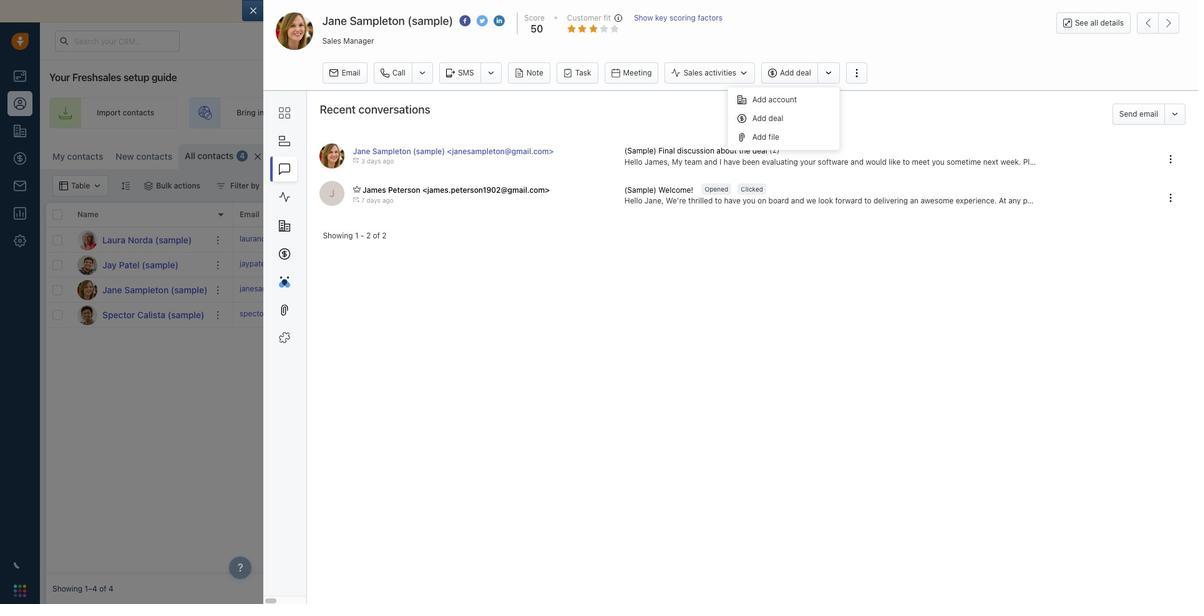Task type: vqa. For each thing, say whether or not it's contained in the screenshot.
"key"
yes



Task type: locate. For each thing, give the bounding box(es) containing it.
sampleton down jay patel (sample) link
[[124, 284, 169, 295]]

2 horizontal spatial jane
[[353, 147, 370, 156]]

2 horizontal spatial of
[[572, 6, 580, 16]]

email down filter by
[[240, 210, 260, 219]]

customer
[[567, 13, 602, 22]]

contacts right new
[[136, 151, 172, 162]]

<james.peterson1902@gmail.com>
[[423, 186, 550, 195]]

showing for showing 1 - 2 of 2
[[323, 231, 353, 240]]

(sample) down invite your team
[[413, 147, 445, 156]]

add
[[780, 68, 794, 78], [753, 95, 767, 105], [753, 114, 767, 123], [753, 133, 767, 142], [1142, 150, 1156, 159]]

bring in website leads link
[[189, 97, 338, 129]]

container_wx8msf4aqz5i3rn1 image inside customize table button
[[932, 150, 941, 159]]

press space to select this row. row containing laura norda (sample)
[[46, 228, 233, 253]]

0 horizontal spatial email
[[583, 6, 605, 16]]

import right key
[[670, 6, 697, 16]]

1 vertical spatial sales
[[684, 68, 703, 78]]

1 horizontal spatial 4
[[240, 151, 245, 161]]

add deal
[[780, 68, 811, 78], [753, 114, 784, 123]]

4167348672
[[333, 234, 378, 243]]

0 vertical spatial showing
[[323, 231, 353, 240]]

email down the sales manager
[[342, 68, 361, 77]]

add left file
[[753, 133, 767, 142]]

your for mailbox
[[319, 6, 337, 16]]

jane right j icon
[[102, 284, 122, 295]]

contacts down setup
[[123, 108, 154, 118]]

(sample) left welcome!
[[625, 185, 657, 194]]

create sales sequence link
[[664, 97, 815, 129]]

sampleton up manager
[[350, 14, 405, 27]]

spector calista (sample)
[[102, 309, 204, 320]]

freshworks switcher image
[[14, 585, 26, 597]]

(sample)
[[625, 146, 657, 156], [625, 185, 657, 194]]

spectorcalista@gmail.com
[[240, 309, 332, 318]]

contacts for all
[[198, 150, 234, 161]]

1 vertical spatial email
[[1140, 109, 1158, 119]]

(sample) right calista
[[168, 309, 204, 320]]

0 vertical spatial sampleton
[[350, 14, 405, 27]]

(sample) inside (sample) final discussion about the deal (2)
[[625, 146, 657, 156]]

0 vertical spatial days
[[367, 158, 381, 165]]

improve
[[385, 6, 418, 16]]

0 vertical spatial import
[[670, 6, 697, 16]]

j image
[[77, 255, 97, 275]]

jay patel (sample) link
[[102, 259, 178, 271]]

add inside add contact button
[[1142, 150, 1156, 159]]

sales left data
[[732, 6, 753, 16]]

2 (sample) from the top
[[625, 185, 657, 194]]

bulk actions
[[156, 181, 200, 190]]

0 horizontal spatial 4
[[109, 585, 113, 594]]

days right the "3" on the top left of the page
[[367, 158, 381, 165]]

customer fit
[[567, 13, 611, 22]]

1 horizontal spatial showing
[[323, 231, 353, 240]]

activities
[[705, 68, 737, 78]]

1 horizontal spatial sales
[[684, 68, 703, 78]]

0 horizontal spatial showing
[[52, 585, 82, 594]]

2 vertical spatial deal
[[753, 146, 768, 156]]

(sample) welcome! button
[[625, 184, 696, 195]]

0 vertical spatial sales
[[322, 36, 341, 45]]

days for (sample) welcome!
[[367, 196, 381, 204]]

(sample) final discussion about the deal (2)
[[625, 146, 780, 156]]

to
[[374, 6, 382, 16]]

1 horizontal spatial container_wx8msf4aqz5i3rn1 image
[[932, 150, 941, 159]]

jane inside 'link'
[[102, 284, 122, 295]]

dialog
[[242, 0, 1198, 604]]

1 vertical spatial email
[[240, 210, 260, 219]]

1 vertical spatial 4
[[109, 585, 113, 594]]

1 horizontal spatial email
[[342, 68, 361, 77]]

sales left activities
[[684, 68, 703, 78]]

1 vertical spatial ago
[[383, 196, 394, 204]]

(sample) up spector calista (sample)
[[171, 284, 208, 295]]

about
[[717, 146, 737, 156]]

press space to select this row. row containing janesampleton@gmail.com
[[233, 278, 1192, 303]]

1 horizontal spatial email
[[1140, 109, 1158, 119]]

email right the 'sync'
[[583, 6, 605, 16]]

showing inside 'dialog'
[[323, 231, 353, 240]]

my
[[52, 151, 65, 162]]

4 right '1–4'
[[109, 585, 113, 594]]

new contacts button
[[109, 144, 179, 169], [116, 151, 172, 162]]

1 vertical spatial all
[[1091, 18, 1099, 27]]

container_wx8msf4aqz5i3rn1 image inside bulk actions button
[[144, 182, 153, 190]]

0 vertical spatial 4
[[240, 151, 245, 161]]

showing
[[323, 231, 353, 240], [52, 585, 82, 594]]

jane sampleton (sample) up spector calista (sample)
[[102, 284, 208, 295]]

container_wx8msf4aqz5i3rn1 image
[[932, 150, 941, 159], [144, 182, 153, 190]]

outgoing image
[[353, 196, 359, 203]]

0 horizontal spatial email
[[240, 210, 260, 219]]

contacts right my
[[67, 151, 103, 162]]

1 vertical spatial container_wx8msf4aqz5i3rn1 image
[[144, 182, 153, 190]]

(sample) up jane sampleton (sample) 'link'
[[142, 259, 178, 270]]

deal up account
[[796, 68, 811, 78]]

1 vertical spatial deal
[[769, 114, 784, 123]]

add left contact
[[1142, 150, 1156, 159]]

0 vertical spatial jane sampleton (sample)
[[322, 14, 453, 27]]

bring
[[237, 108, 256, 118]]

james
[[363, 186, 386, 195]]

(sample) for jay patel (sample) link
[[142, 259, 178, 270]]

clicked
[[741, 186, 763, 193]]

press space to select this row. row containing lauranordasample@gmail.com
[[233, 228, 1192, 253]]

your for team
[[420, 108, 436, 118]]

0 vertical spatial ago
[[383, 158, 394, 165]]

7 days ago
[[361, 196, 394, 204]]

spector
[[102, 309, 135, 320]]

account
[[769, 95, 797, 105]]

twitter circled image
[[477, 14, 488, 28]]

0 horizontal spatial sales
[[322, 36, 341, 45]]

1 horizontal spatial 2
[[382, 231, 387, 240]]

customize table
[[944, 150, 1003, 159]]

all contacts 4
[[185, 150, 245, 161]]

1 horizontal spatial jane sampleton (sample)
[[322, 14, 453, 27]]

1 horizontal spatial of
[[373, 231, 380, 240]]

press space to select this row. row containing jaypatelsample@gmail.com
[[233, 253, 1192, 278]]

add contact button
[[1125, 144, 1192, 165]]

1 vertical spatial showing
[[52, 585, 82, 594]]

all
[[185, 150, 195, 161]]

jane sampleton (sample)
[[322, 14, 453, 27], [102, 284, 208, 295]]

of right the 'sync'
[[572, 6, 580, 16]]

0 vertical spatial all
[[699, 6, 709, 16]]

sales left manager
[[322, 36, 341, 45]]

email right send
[[1140, 109, 1158, 119]]

2 horizontal spatial your
[[711, 6, 729, 16]]

showing for showing 1–4 of 4
[[52, 585, 82, 594]]

jane sampleton (sample) up manager
[[322, 14, 453, 27]]

all
[[699, 6, 709, 16], [1091, 18, 1099, 27]]

sales for sales manager
[[322, 36, 341, 45]]

send email
[[1120, 109, 1158, 119]]

sequence
[[758, 108, 793, 118]]

1 vertical spatial (sample)
[[625, 185, 657, 194]]

2 row group from the left
[[233, 228, 1192, 328]]

4 up filter by
[[240, 151, 245, 161]]

0 vertical spatial (sample)
[[625, 146, 657, 156]]

sampleton up 3 days ago
[[372, 147, 411, 156]]

leads
[[296, 108, 316, 118]]

days down james
[[367, 196, 381, 204]]

(sample) for spector calista (sample) link on the bottom left of page
[[168, 309, 204, 320]]

my contacts button
[[46, 144, 109, 169], [52, 151, 103, 162]]

⌘
[[339, 152, 346, 161]]

0 vertical spatial jane
[[322, 14, 347, 27]]

show key scoring factors
[[634, 13, 723, 22]]

factors
[[698, 13, 723, 22]]

0 horizontal spatial 2
[[366, 231, 371, 240]]

create sales sequence
[[711, 108, 793, 118]]

your left mailbox
[[319, 6, 337, 16]]

linkedin circled image
[[494, 14, 505, 28]]

showing left '1–4'
[[52, 585, 82, 594]]

show key scoring factors link
[[634, 12, 723, 36]]

and
[[475, 6, 490, 16]]

deal left (2)
[[753, 146, 768, 156]]

your right scoring
[[711, 6, 729, 16]]

laura
[[102, 234, 126, 245]]

contacts right all
[[198, 150, 234, 161]]

(sample) inside button
[[625, 185, 657, 194]]

sales for sales activities
[[684, 68, 703, 78]]

1 vertical spatial of
[[373, 231, 380, 240]]

2 vertical spatial jane
[[102, 284, 122, 295]]

ago down james
[[383, 196, 394, 204]]

sales manager
[[322, 36, 374, 45]]

0 horizontal spatial deal
[[753, 146, 768, 156]]

send email button
[[1113, 104, 1165, 125]]

1 (sample) from the top
[[625, 146, 657, 156]]

grid containing laura norda (sample)
[[46, 202, 1192, 574]]

scoring
[[670, 13, 696, 22]]

data
[[755, 6, 774, 16]]

0 horizontal spatial container_wx8msf4aqz5i3rn1 image
[[144, 182, 153, 190]]

jane up the sales manager
[[322, 14, 347, 27]]

add deal up account
[[780, 68, 811, 78]]

add contact
[[1142, 150, 1186, 159]]

of right '1–4'
[[99, 585, 106, 594]]

0 horizontal spatial your
[[319, 6, 337, 16]]

0 vertical spatial add deal
[[780, 68, 811, 78]]

container_wx8msf4aqz5i3rn1 image left the bulk
[[144, 182, 153, 190]]

1 row group from the left
[[46, 228, 233, 328]]

file
[[769, 133, 779, 142]]

2 horizontal spatial deal
[[796, 68, 811, 78]]

4167348672 link
[[333, 233, 378, 247]]

(sample) final discussion about the deal link
[[625, 146, 770, 156]]

new contacts
[[116, 151, 172, 162]]

Search your CRM... text field
[[55, 31, 180, 52]]

email
[[342, 68, 361, 77], [240, 210, 260, 219]]

add account
[[753, 95, 797, 105]]

1 horizontal spatial all
[[1091, 18, 1099, 27]]

cell
[[421, 228, 514, 252], [514, 228, 608, 252], [608, 228, 702, 252], [702, 228, 795, 252], [795, 228, 889, 252], [889, 228, 982, 252], [982, 228, 1192, 252], [327, 253, 421, 277], [421, 253, 514, 277], [514, 253, 608, 277], [608, 253, 702, 277], [702, 253, 795, 277], [795, 253, 889, 277], [889, 253, 982, 277], [982, 253, 1192, 277], [327, 278, 421, 302], [421, 278, 514, 302], [514, 278, 608, 302], [608, 278, 702, 302], [702, 278, 795, 302], [795, 278, 889, 302], [889, 278, 982, 302], [982, 278, 1192, 302], [327, 303, 421, 327], [421, 303, 514, 327], [514, 303, 608, 327], [608, 303, 702, 327], [702, 303, 795, 327], [795, 303, 889, 327], [889, 303, 982, 327], [982, 303, 1192, 327]]

(sample)
[[408, 14, 453, 27], [413, 147, 445, 156], [155, 234, 192, 245], [142, 259, 178, 270], [171, 284, 208, 295], [168, 309, 204, 320]]

container_wx8msf4aqz5i3rn1 image for bulk
[[144, 182, 153, 190]]

1 horizontal spatial your
[[420, 108, 436, 118]]

0 vertical spatial email
[[583, 6, 605, 16]]

grid
[[46, 202, 1192, 574]]

in
[[258, 108, 264, 118]]

add deal up add file
[[753, 114, 784, 123]]

import
[[670, 6, 697, 16], [97, 108, 121, 118]]

peterson
[[388, 186, 420, 195]]

all right scoring
[[699, 6, 709, 16]]

team
[[438, 108, 456, 118]]

discussion
[[677, 146, 715, 156]]

container_wx8msf4aqz5i3rn1 image left customize
[[932, 150, 941, 159]]

1 vertical spatial jane
[[353, 147, 370, 156]]

(sample) left final
[[625, 146, 657, 156]]

1 vertical spatial days
[[367, 196, 381, 204]]

(sample) right norda
[[155, 234, 192, 245]]

conversations
[[359, 103, 431, 116]]

0 vertical spatial of
[[572, 6, 580, 16]]

deal down add account
[[769, 114, 784, 123]]

recent conversations
[[320, 103, 431, 116]]

showing left 1
[[323, 231, 353, 240]]

0 vertical spatial deal
[[796, 68, 811, 78]]

0 horizontal spatial jane
[[102, 284, 122, 295]]

incoming image
[[353, 158, 359, 164]]

your left team
[[420, 108, 436, 118]]

0 vertical spatial container_wx8msf4aqz5i3rn1 image
[[932, 150, 941, 159]]

jane sampleton (sample) link
[[102, 284, 208, 296]]

all right see
[[1091, 18, 1099, 27]]

(sample) for (sample) final discussion about the deal (2)
[[625, 146, 657, 156]]

ago right the "3" on the top left of the page
[[383, 158, 394, 165]]

1 vertical spatial add deal
[[753, 114, 784, 123]]

dialog containing jane sampleton (sample)
[[242, 0, 1198, 604]]

2 vertical spatial sampleton
[[124, 284, 169, 295]]

2
[[366, 231, 371, 240], [382, 231, 387, 240]]

7
[[361, 196, 365, 204]]

add up account
[[780, 68, 794, 78]]

0 vertical spatial email
[[342, 68, 361, 77]]

jane up the "3" on the top left of the page
[[353, 147, 370, 156]]

1 vertical spatial import
[[97, 108, 121, 118]]

laura norda (sample) link
[[102, 234, 192, 246]]

of right - at the left of page
[[373, 231, 380, 240]]

sales right the create
[[737, 108, 756, 118]]

container_wx8msf4aqz5i3rn1 image
[[217, 182, 225, 190]]

2 vertical spatial of
[[99, 585, 106, 594]]

email
[[583, 6, 605, 16], [1140, 109, 1158, 119]]

import down your freshsales setup guide
[[97, 108, 121, 118]]

press space to select this row. row
[[46, 228, 233, 253], [233, 228, 1192, 253], [46, 253, 233, 278], [233, 253, 1192, 278], [46, 278, 233, 303], [233, 278, 1192, 303], [46, 303, 233, 328], [233, 303, 1192, 328]]

1 horizontal spatial deal
[[769, 114, 784, 123]]

add inside add deal button
[[780, 68, 794, 78]]

1 vertical spatial jane sampleton (sample)
[[102, 284, 208, 295]]

contacts for new
[[136, 151, 172, 162]]

row group
[[46, 228, 233, 328], [233, 228, 1192, 328]]

table
[[985, 150, 1003, 159]]



Task type: describe. For each thing, give the bounding box(es) containing it.
(sample) left facebook circled icon
[[408, 14, 453, 27]]

1 vertical spatial sampleton
[[372, 147, 411, 156]]

final
[[659, 146, 675, 156]]

welcome!
[[659, 185, 693, 194]]

your
[[49, 72, 70, 83]]

invite your team
[[398, 108, 456, 118]]

(sample) for laura norda (sample) 'link'
[[155, 234, 192, 245]]

(sample) final discussion about the deal button
[[625, 146, 770, 156]]

0 vertical spatial sales
[[732, 6, 753, 16]]

laura norda (sample)
[[102, 234, 192, 245]]

0 horizontal spatial import
[[97, 108, 121, 118]]

your freshsales setup guide
[[49, 72, 177, 83]]

meeting button
[[605, 62, 659, 84]]

days for (sample) final discussion about the deal
[[367, 158, 381, 165]]

row group containing laura norda (sample)
[[46, 228, 233, 328]]

close image
[[1180, 8, 1186, 14]]

the
[[739, 146, 751, 156]]

contacts for import
[[123, 108, 154, 118]]

(sample) welcome!
[[625, 185, 693, 194]]

j image
[[77, 280, 97, 300]]

-
[[361, 231, 364, 240]]

sales activities
[[684, 68, 737, 78]]

see all details
[[1075, 18, 1124, 27]]

1 horizontal spatial import
[[670, 6, 697, 16]]

guide
[[152, 72, 177, 83]]

deal inside (sample) final discussion about the deal (2)
[[753, 146, 768, 156]]

3
[[361, 158, 365, 165]]

email inside button
[[342, 68, 361, 77]]

score 50
[[524, 13, 545, 34]]

key
[[655, 13, 668, 22]]

show
[[634, 13, 653, 22]]

sms
[[458, 68, 474, 77]]

filter by button
[[209, 175, 268, 197]]

name
[[77, 210, 99, 219]]

call link
[[374, 62, 412, 84]]

2 2 from the left
[[382, 231, 387, 240]]

task
[[575, 68, 591, 77]]

my contacts
[[52, 151, 103, 162]]

sync
[[550, 6, 570, 16]]

see all details button
[[1057, 12, 1131, 34]]

press space to select this row. row containing spectorcalista@gmail.com
[[233, 303, 1192, 328]]

jaypatelsample@gmail.com link
[[240, 258, 336, 272]]

spector calista (sample) link
[[102, 309, 204, 321]]

add deal inside button
[[780, 68, 811, 78]]

1 vertical spatial sales
[[737, 108, 756, 118]]

details
[[1101, 18, 1124, 27]]

press space to select this row. row containing jay patel (sample)
[[46, 253, 233, 278]]

lauranordasample@gmail.com link
[[240, 233, 346, 247]]

1 2 from the left
[[366, 231, 371, 240]]

recent
[[320, 103, 356, 116]]

row group containing lauranordasample@gmail.com
[[233, 228, 1192, 328]]

add file
[[753, 133, 779, 142]]

all contacts link
[[185, 150, 234, 162]]

spectorcalista@gmail.com link
[[240, 308, 332, 322]]

add deal button
[[762, 62, 818, 84]]

0 horizontal spatial of
[[99, 585, 106, 594]]

(sample) for (sample) welcome!
[[625, 185, 657, 194]]

ago for (sample) final discussion about the deal
[[383, 158, 394, 165]]

by
[[251, 181, 260, 190]]

more...
[[301, 152, 326, 161]]

meeting
[[623, 68, 652, 77]]

ago for (sample) welcome!
[[383, 196, 394, 204]]

showing 1–4 of 4
[[52, 585, 113, 594]]

0 horizontal spatial all
[[699, 6, 709, 16]]

jay
[[102, 259, 117, 270]]

connect your mailbox link
[[282, 6, 374, 16]]

create
[[711, 108, 735, 118]]

o
[[348, 152, 354, 161]]

press space to select this row. row containing spector calista (sample)
[[46, 303, 233, 328]]

3 days ago
[[361, 158, 394, 165]]

patel
[[119, 259, 140, 270]]

calista
[[137, 309, 166, 320]]

deal inside button
[[796, 68, 811, 78]]

(2)
[[770, 146, 780, 155]]

import all your sales data link
[[670, 6, 776, 16]]

see
[[1075, 18, 1089, 27]]

jane sampleton (sample) <janesampleton@gmail.com>
[[353, 147, 554, 156]]

enable
[[493, 6, 520, 16]]

jaypatelsample@gmail.com
[[240, 259, 336, 268]]

12
[[290, 152, 299, 161]]

invite your team link
[[351, 97, 479, 129]]

4 inside all contacts 4
[[240, 151, 245, 161]]

s image
[[77, 305, 97, 325]]

(sample) welcome! link
[[625, 184, 696, 195]]

1 horizontal spatial jane
[[322, 14, 347, 27]]

call
[[392, 68, 406, 77]]

1–4
[[85, 585, 97, 594]]

customize
[[944, 150, 982, 159]]

bulk actions button
[[136, 175, 209, 197]]

(sample) for jane sampleton (sample) 'link'
[[171, 284, 208, 295]]

jane sampleton (sample) <janesampleton@gmail.com> link
[[353, 147, 554, 156]]

add up create sales sequence
[[753, 95, 767, 105]]

all inside button
[[1091, 18, 1099, 27]]

import contacts link
[[49, 97, 177, 129]]

filter by
[[230, 181, 260, 190]]

freshsales
[[72, 72, 121, 83]]

lauranordasample@gmail.com
[[240, 234, 346, 243]]

2-
[[523, 6, 532, 16]]

janesampleton@gmail.com
[[240, 284, 334, 293]]

contacts for my
[[67, 151, 103, 162]]

jay patel (sample)
[[102, 259, 178, 270]]

contact
[[1158, 150, 1186, 159]]

fit
[[604, 13, 611, 22]]

0 horizontal spatial jane sampleton (sample)
[[102, 284, 208, 295]]

press space to select this row. row containing jane sampleton (sample)
[[46, 278, 233, 303]]

way
[[532, 6, 548, 16]]

l image
[[77, 230, 97, 250]]

name row
[[46, 203, 233, 228]]

of inside 'dialog'
[[373, 231, 380, 240]]

add up add file
[[753, 114, 767, 123]]

container_wx8msf4aqz5i3rn1 image for customize
[[932, 150, 941, 159]]

email button
[[323, 62, 367, 84]]

website
[[266, 108, 294, 118]]

50
[[531, 23, 543, 34]]

email inside button
[[1140, 109, 1158, 119]]

connect
[[282, 6, 317, 16]]

facebook circled image
[[460, 14, 471, 28]]

sampleton inside 'link'
[[124, 284, 169, 295]]

note
[[527, 68, 544, 77]]

new
[[116, 151, 134, 162]]



